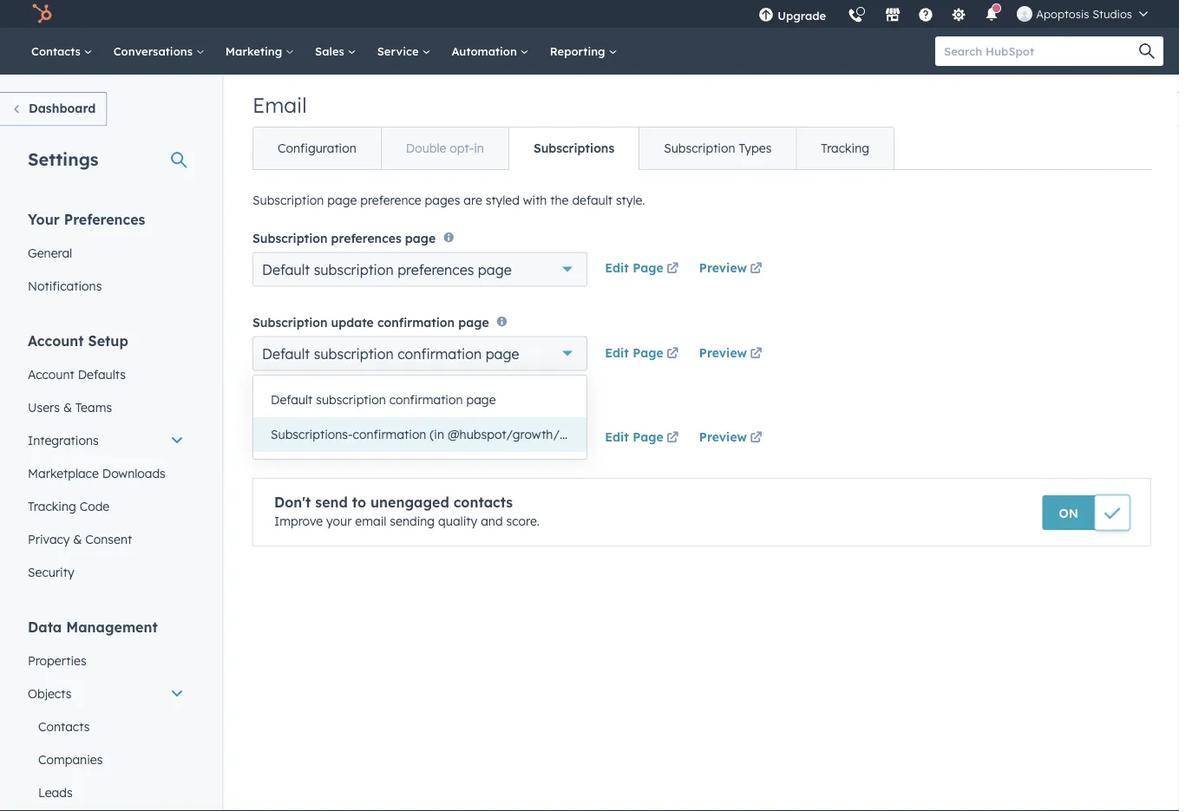 Task type: locate. For each thing, give the bounding box(es) containing it.
1 vertical spatial &
[[73, 532, 82, 547]]

notifications
[[28, 278, 102, 293]]

your
[[326, 514, 352, 529]]

0 vertical spatial contacts
[[31, 44, 84, 58]]

0 vertical spatial default subscription confirmation page
[[262, 345, 520, 363]]

3 edit page from the top
[[605, 429, 664, 445]]

1 vertical spatial page
[[633, 345, 664, 360]]

0 vertical spatial edit
[[605, 260, 629, 276]]

1 horizontal spatial tracking
[[822, 141, 870, 156]]

preferences
[[64, 211, 145, 228]]

users & teams link
[[17, 391, 194, 424]]

0 vertical spatial &
[[63, 400, 72, 415]]

properties link
[[17, 645, 194, 678]]

default up unknown
[[262, 345, 310, 363]]

data management element
[[17, 618, 194, 812]]

preview link
[[700, 259, 766, 280], [700, 344, 766, 364], [700, 428, 766, 449]]

tracking inside navigation
[[822, 141, 870, 156]]

account defaults
[[28, 367, 126, 382]]

general link
[[17, 237, 194, 270]]

2 vertical spatial preview
[[700, 429, 747, 445]]

menu
[[748, 0, 1159, 34]]

1 vertical spatial account
[[28, 367, 74, 382]]

list box
[[254, 376, 669, 459]]

edit page for default subscription preferences page
[[605, 260, 664, 276]]

unknown contact subscription preferences
[[253, 399, 508, 415]]

& for users
[[63, 400, 72, 415]]

default subscription preferences page
[[262, 261, 512, 278]]

2 vertical spatial edit page
[[605, 429, 664, 445]]

2 vertical spatial edit page link
[[605, 428, 682, 449]]

edit page for default subscription confirmation page
[[605, 345, 664, 360]]

default up subscriptions-
[[271, 392, 313, 408]]

preferences down pages
[[398, 261, 474, 278]]

page
[[328, 193, 357, 208], [405, 230, 436, 246], [478, 261, 512, 278], [459, 315, 489, 330], [486, 345, 520, 363], [467, 392, 496, 408], [449, 430, 483, 447]]

subscriptions-
[[271, 427, 353, 442]]

default inside default subscription preferences page popup button
[[262, 261, 310, 278]]

2 vertical spatial preview link
[[700, 428, 766, 449]]

marketplace downloads
[[28, 466, 166, 481]]

account setup
[[28, 332, 128, 349]]

link opens in a new window image
[[667, 259, 679, 280], [751, 259, 763, 280], [667, 263, 679, 276], [751, 263, 763, 276], [667, 348, 679, 360], [667, 432, 679, 445]]

subscription update confirmation page
[[253, 315, 489, 330]]

subscription down update
[[314, 345, 394, 363]]

and
[[481, 514, 503, 529]]

security link
[[17, 556, 194, 589]]

subscription up 'unsubscribe' at the bottom left of the page
[[361, 399, 434, 415]]

edit page link for default subscription preferences page
[[605, 259, 682, 280]]

email
[[355, 514, 387, 529]]

preferences up default subscription preferences page
[[331, 230, 402, 246]]

2 preview from the top
[[700, 345, 747, 360]]

0 vertical spatial account
[[28, 332, 84, 349]]

don't send to unengaged contacts improve your email sending quality and score.
[[274, 494, 540, 529]]

confirmation
[[378, 315, 455, 330], [398, 345, 482, 363], [389, 392, 463, 408], [353, 427, 427, 442]]

contacts link down hubspot link
[[21, 28, 103, 75]]

navigation
[[253, 127, 895, 170]]

1 page from the top
[[633, 260, 664, 276]]

marketplaces button
[[875, 0, 912, 28]]

sales
[[315, 44, 348, 58]]

account up users
[[28, 367, 74, 382]]

1 horizontal spatial &
[[73, 532, 82, 547]]

default inside default subscription confirmation page popup button
[[262, 345, 310, 363]]

preferences inside popup button
[[398, 261, 474, 278]]

link opens in a new window image inside preview link
[[751, 263, 763, 276]]

subscription inside subscription types link
[[664, 141, 736, 156]]

contacts
[[31, 44, 84, 58], [38, 719, 90, 734]]

marketing link
[[215, 28, 305, 75]]

downloads
[[102, 466, 166, 481]]

calling icon image
[[848, 9, 864, 24]]

contacts link up companies on the bottom
[[17, 711, 194, 744]]

1 vertical spatial preferences
[[398, 261, 474, 278]]

edit page link
[[605, 259, 682, 280], [605, 344, 682, 364], [605, 428, 682, 449]]

confirmation down unknown contact subscription preferences
[[353, 427, 427, 442]]

confirmation up default subscription confirmation page button
[[398, 345, 482, 363]]

contacts down hubspot link
[[31, 44, 84, 58]]

link opens in a new window image for preview link associated with default subscription confirmation page
[[751, 344, 763, 364]]

default subscription confirmation page up default backup unsubscribe page
[[271, 392, 496, 408]]

tracking inside "account setup" element
[[28, 499, 76, 514]]

tara schultz image
[[1018, 6, 1033, 22]]

objects button
[[17, 678, 194, 711]]

default
[[262, 261, 310, 278], [262, 345, 310, 363], [271, 392, 313, 408], [262, 430, 310, 447]]

2 vertical spatial edit
[[605, 429, 629, 445]]

apoptosis
[[1037, 7, 1090, 21]]

page for default subscription preferences page
[[633, 260, 664, 276]]

1 edit page from the top
[[605, 260, 664, 276]]

1 vertical spatial preview link
[[700, 344, 766, 364]]

preferences up subscriptions-confirmation (in @hubspot/growth/templates/system) on the bottom of page
[[438, 399, 508, 415]]

edit for default subscription confirmation page
[[605, 345, 629, 360]]

link opens in a new window image for edit page link associated with default subscription confirmation page
[[667, 344, 679, 364]]

confirmation up (in
[[389, 392, 463, 408]]

default down unknown
[[262, 430, 310, 447]]

(in
[[430, 427, 445, 442]]

1 edit from the top
[[605, 260, 629, 276]]

the
[[551, 193, 569, 208]]

page inside default backup unsubscribe page popup button
[[449, 430, 483, 447]]

default subscription confirmation page down subscription update confirmation page
[[262, 345, 520, 363]]

& right users
[[63, 400, 72, 415]]

page inside default subscription confirmation page button
[[467, 392, 496, 408]]

3 page from the top
[[633, 429, 664, 445]]

1 vertical spatial edit page
[[605, 345, 664, 360]]

subscription for subscription preferences page
[[253, 230, 328, 246]]

with
[[523, 193, 547, 208]]

2 account from the top
[[28, 367, 74, 382]]

default inside default subscription confirmation page button
[[271, 392, 313, 408]]

edit page link for default backup unsubscribe page
[[605, 428, 682, 449]]

2 edit from the top
[[605, 345, 629, 360]]

service
[[377, 44, 422, 58]]

3 edit from the top
[[605, 429, 629, 445]]

contacts up companies on the bottom
[[38, 719, 90, 734]]

default subscription confirmation page inside popup button
[[262, 345, 520, 363]]

link opens in a new window image
[[667, 344, 679, 364], [751, 344, 763, 364], [751, 348, 763, 360], [667, 428, 679, 449], [751, 428, 763, 449], [751, 432, 763, 445]]

navigation containing configuration
[[253, 127, 895, 170]]

& right privacy
[[73, 532, 82, 547]]

1 vertical spatial edit
[[605, 345, 629, 360]]

configuration
[[278, 141, 357, 156]]

1 vertical spatial edit page link
[[605, 344, 682, 364]]

conversations
[[113, 44, 196, 58]]

1 vertical spatial default subscription confirmation page
[[271, 392, 496, 408]]

your preferences
[[28, 211, 145, 228]]

are
[[464, 193, 482, 208]]

0 vertical spatial edit page
[[605, 260, 664, 276]]

0 horizontal spatial &
[[63, 400, 72, 415]]

marketplaces image
[[886, 8, 901, 23]]

0 vertical spatial preview link
[[700, 259, 766, 280]]

privacy & consent
[[28, 532, 132, 547]]

& for privacy
[[73, 532, 82, 547]]

your
[[28, 211, 60, 228]]

help button
[[912, 0, 941, 28]]

1 account from the top
[[28, 332, 84, 349]]

1 preview link from the top
[[700, 259, 766, 280]]

1 preview from the top
[[700, 260, 747, 276]]

contacts
[[454, 494, 513, 511]]

3 edit page link from the top
[[605, 428, 682, 449]]

link opens in a new window image for default backup unsubscribe page preview link
[[751, 428, 763, 449]]

account for account defaults
[[28, 367, 74, 382]]

preview link for default backup unsubscribe page
[[700, 428, 766, 449]]

to
[[352, 494, 366, 511]]

sales link
[[305, 28, 367, 75]]

subscription preferences page
[[253, 230, 436, 246]]

3 preview link from the top
[[700, 428, 766, 449]]

code
[[80, 499, 110, 514]]

default subscription confirmation page inside button
[[271, 392, 496, 408]]

default inside default backup unsubscribe page popup button
[[262, 430, 310, 447]]

unengaged
[[371, 494, 450, 511]]

1 vertical spatial contacts link
[[17, 711, 194, 744]]

2 page from the top
[[633, 345, 664, 360]]

1 vertical spatial preview
[[700, 345, 747, 360]]

email
[[253, 92, 307, 118]]

1 vertical spatial tracking
[[28, 499, 76, 514]]

settings image
[[952, 8, 967, 23]]

0 vertical spatial page
[[633, 260, 664, 276]]

default down subscription preferences page
[[262, 261, 310, 278]]

hubspot image
[[31, 3, 52, 24]]

Search HubSpot search field
[[936, 36, 1149, 66]]

2 vertical spatial page
[[633, 429, 664, 445]]

objects
[[28, 686, 72, 701]]

styled
[[486, 193, 520, 208]]

management
[[66, 619, 158, 636]]

settings
[[28, 148, 99, 170]]

double opt-in
[[406, 141, 484, 156]]

automation
[[452, 44, 521, 58]]

update
[[331, 315, 374, 330]]

0 vertical spatial edit page link
[[605, 259, 682, 280]]

search image
[[1140, 43, 1156, 59]]

default for default subscription confirmation page
[[262, 345, 310, 363]]

tracking
[[822, 141, 870, 156], [28, 499, 76, 514]]

0 vertical spatial preview
[[700, 260, 747, 276]]

2 preview link from the top
[[700, 344, 766, 364]]

account up account defaults
[[28, 332, 84, 349]]

subscription down subscription preferences page
[[314, 261, 394, 278]]

subscription up backup
[[316, 392, 386, 408]]

account setup element
[[17, 331, 194, 589]]

0 horizontal spatial tracking
[[28, 499, 76, 514]]

edit page
[[605, 260, 664, 276], [605, 345, 664, 360], [605, 429, 664, 445]]

subscriptions
[[534, 141, 615, 156]]

2 edit page from the top
[[605, 345, 664, 360]]

edit for default subscription preferences page
[[605, 260, 629, 276]]

subscription inside button
[[316, 392, 386, 408]]

0 vertical spatial tracking
[[822, 141, 870, 156]]

calling icon button
[[841, 2, 871, 27]]

security
[[28, 565, 74, 580]]

quality
[[438, 514, 478, 529]]

account inside 'link'
[[28, 367, 74, 382]]

2 vertical spatial preferences
[[438, 399, 508, 415]]

contacts link for companies link
[[17, 711, 194, 744]]

edit page link for default subscription confirmation page
[[605, 344, 682, 364]]

hubspot link
[[21, 3, 65, 24]]

sending
[[390, 514, 435, 529]]

tracking code link
[[17, 490, 194, 523]]

3 preview from the top
[[700, 429, 747, 445]]

link opens in a new window image for edit page link corresponding to default subscription preferences page
[[667, 263, 679, 276]]

leads
[[38, 785, 73, 800]]

default backup unsubscribe page button
[[253, 421, 588, 456]]

1 vertical spatial contacts
[[38, 719, 90, 734]]

0 vertical spatial contacts link
[[21, 28, 103, 75]]

1 edit page link from the top
[[605, 259, 682, 280]]

account for account setup
[[28, 332, 84, 349]]

2 edit page link from the top
[[605, 344, 682, 364]]

upgrade
[[778, 8, 827, 23]]



Task type: vqa. For each thing, say whether or not it's contained in the screenshot.
Companies link
yes



Task type: describe. For each thing, give the bounding box(es) containing it.
notifications button
[[978, 0, 1007, 28]]

preview link for default subscription preferences page
[[700, 259, 766, 280]]

tracking code
[[28, 499, 110, 514]]

contacts inside data management element
[[38, 719, 90, 734]]

edit for default backup unsubscribe page
[[605, 429, 629, 445]]

preview for default backup unsubscribe page
[[700, 429, 747, 445]]

default for default subscription preferences page
[[262, 261, 310, 278]]

your preferences element
[[17, 210, 194, 303]]

default for default backup unsubscribe page
[[262, 430, 310, 447]]

search button
[[1131, 36, 1164, 66]]

@hubspot/growth/templates/system)
[[448, 427, 669, 442]]

default subscription confirmation page button
[[254, 383, 587, 418]]

double
[[406, 141, 447, 156]]

tracking link
[[796, 128, 894, 169]]

studios
[[1093, 7, 1133, 21]]

subscriptions-confirmation (in @hubspot/growth/templates/system)
[[271, 427, 669, 442]]

notifications link
[[17, 270, 194, 303]]

preference
[[360, 193, 422, 208]]

default subscription preferences page button
[[253, 252, 588, 287]]

apoptosis studios button
[[1007, 0, 1159, 28]]

data
[[28, 619, 62, 636]]

subscription for subscription page preference pages are styled with the default style.
[[253, 193, 324, 208]]

page for default subscription confirmation page
[[633, 345, 664, 360]]

upgrade image
[[759, 8, 775, 23]]

leads link
[[17, 777, 194, 810]]

preview link for default subscription confirmation page
[[700, 344, 766, 364]]

tracking for tracking code
[[28, 499, 76, 514]]

preview for default subscription preferences page
[[700, 260, 747, 276]]

contact
[[312, 399, 357, 415]]

link opens in a new window image for edit page link for default backup unsubscribe page
[[667, 432, 679, 445]]

settings link
[[941, 0, 978, 28]]

style.
[[616, 193, 646, 208]]

dashboard
[[29, 101, 96, 116]]

privacy
[[28, 532, 70, 547]]

tracking for tracking
[[822, 141, 870, 156]]

reporting
[[550, 44, 609, 58]]

apoptosis studios
[[1037, 7, 1133, 21]]

reporting link
[[540, 28, 628, 75]]

page for default backup unsubscribe page
[[633, 429, 664, 445]]

companies link
[[17, 744, 194, 777]]

data management
[[28, 619, 158, 636]]

dashboard link
[[0, 92, 107, 126]]

page inside default subscription preferences page popup button
[[478, 261, 512, 278]]

menu containing apoptosis studios
[[748, 0, 1159, 34]]

double opt-in link
[[381, 128, 509, 169]]

defaults
[[78, 367, 126, 382]]

conversations link
[[103, 28, 215, 75]]

integrations
[[28, 433, 99, 448]]

preview for default subscription confirmation page
[[700, 345, 747, 360]]

link opens in a new window image for preview link associated with default subscription preferences page
[[751, 263, 763, 276]]

general
[[28, 245, 72, 260]]

confirmation inside subscriptions-confirmation (in @hubspot/growth/templates/system) button
[[353, 427, 427, 442]]

in
[[474, 141, 484, 156]]

subscriptions-confirmation (in @hubspot/growth/templates/system) button
[[254, 418, 669, 452]]

marketing
[[226, 44, 286, 58]]

unsubscribe
[[367, 430, 445, 447]]

notifications image
[[985, 8, 1000, 23]]

0 vertical spatial preferences
[[331, 230, 402, 246]]

subscriptions link
[[509, 128, 639, 169]]

backup
[[314, 430, 363, 447]]

marketplace
[[28, 466, 99, 481]]

pages
[[425, 193, 460, 208]]

score.
[[507, 514, 540, 529]]

confirmation up default subscription confirmation page popup button at the left
[[378, 315, 455, 330]]

default subscription confirmation page button
[[253, 337, 588, 371]]

link opens in a new window image for edit page link associated with default subscription confirmation page
[[667, 348, 679, 360]]

users
[[28, 400, 60, 415]]

subscription for subscription types
[[664, 141, 736, 156]]

consent
[[85, 532, 132, 547]]

on
[[1060, 506, 1079, 521]]

help image
[[919, 8, 934, 23]]

link opens in a new window image for edit page link for default backup unsubscribe page
[[667, 428, 679, 449]]

subscription types
[[664, 141, 772, 156]]

subscription types link
[[639, 128, 796, 169]]

edit page for default backup unsubscribe page
[[605, 429, 664, 445]]

subscription for subscription update confirmation page
[[253, 315, 328, 330]]

service link
[[367, 28, 441, 75]]

page inside default subscription confirmation page popup button
[[486, 345, 520, 363]]

companies
[[38, 752, 103, 767]]

teams
[[75, 400, 112, 415]]

list box containing default subscription confirmation page
[[254, 376, 669, 459]]

marketplace downloads link
[[17, 457, 194, 490]]

contacts link for conversations link
[[21, 28, 103, 75]]

send
[[315, 494, 348, 511]]

confirmation inside default subscription confirmation page popup button
[[398, 345, 482, 363]]

account defaults link
[[17, 358, 194, 391]]

configuration link
[[254, 128, 381, 169]]

privacy & consent link
[[17, 523, 194, 556]]

default
[[572, 193, 613, 208]]

confirmation inside default subscription confirmation page button
[[389, 392, 463, 408]]

automation link
[[441, 28, 540, 75]]

setup
[[88, 332, 128, 349]]

improve
[[274, 514, 323, 529]]



